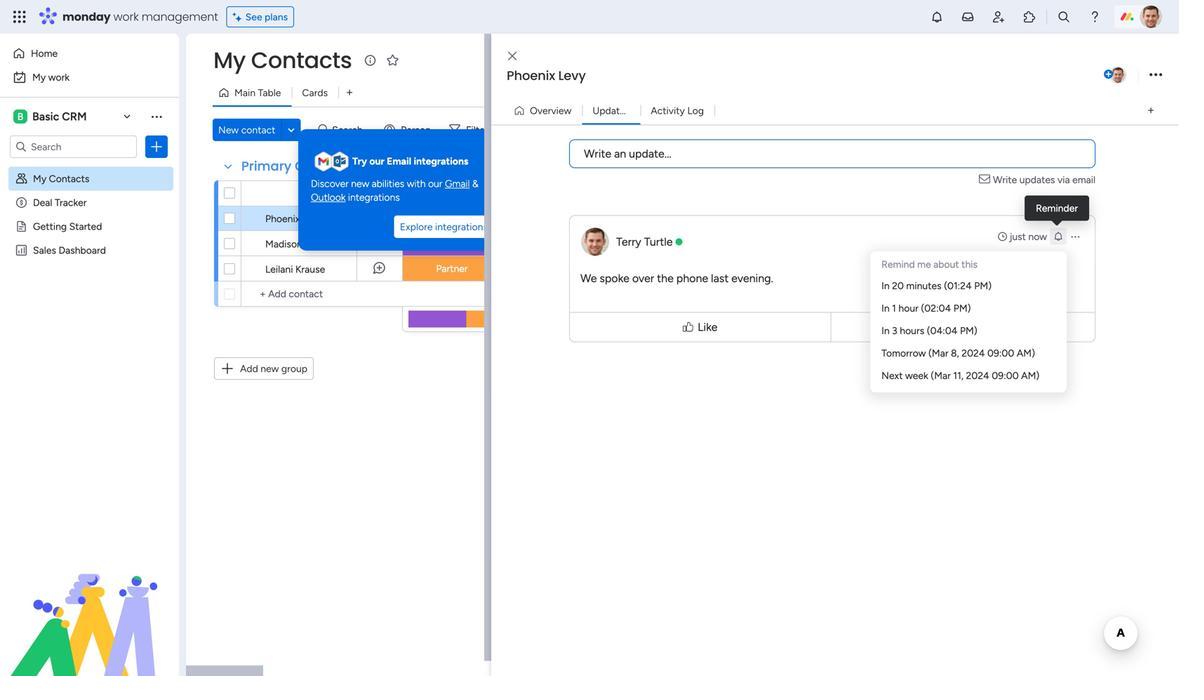 Task type: vqa. For each thing, say whether or not it's contained in the screenshot.
Won inside the field
no



Task type: locate. For each thing, give the bounding box(es) containing it.
1 vertical spatial integrations
[[348, 191, 400, 203]]

levy up the doyle
[[302, 213, 323, 225]]

integrations down abilities
[[348, 191, 400, 203]]

activity log
[[651, 105, 704, 117]]

1 vertical spatial 2024
[[966, 370, 990, 382]]

leilani krause
[[265, 263, 325, 275]]

integrations up gmail
[[414, 155, 469, 167]]

2 vertical spatial options image
[[1070, 231, 1081, 242]]

1 horizontal spatial write
[[993, 174, 1017, 186]]

work
[[113, 9, 139, 25], [48, 71, 70, 83]]

0 vertical spatial options image
[[1150, 66, 1162, 85]]

0 vertical spatial 09:00
[[988, 347, 1015, 359]]

madison doyle
[[265, 238, 330, 250]]

20
[[892, 280, 904, 292]]

phoenix levy
[[507, 67, 586, 85], [265, 213, 323, 225]]

b
[[17, 111, 23, 122]]

0 vertical spatial pm)
[[974, 280, 992, 292]]

main table button
[[213, 81, 292, 104]]

options image up add view image
[[1150, 66, 1162, 85]]

menu
[[870, 251, 1067, 392]]

0 horizontal spatial 1
[[639, 105, 643, 117]]

1 horizontal spatial options image
[[1070, 231, 1081, 242]]

3 in from the top
[[882, 325, 890, 337]]

2 vertical spatial integrations
[[435, 221, 488, 233]]

0 horizontal spatial our
[[369, 155, 385, 167]]

(mar left 8, on the bottom of page
[[929, 347, 949, 359]]

new for discover
[[351, 178, 369, 190]]

terry
[[616, 235, 641, 249]]

pm) up tomorrow (mar 8, 2024 09:00 am)
[[960, 325, 978, 337]]

0 vertical spatial levy
[[558, 67, 586, 85]]

Search field
[[329, 120, 371, 140]]

09:00 right 8, on the bottom of page
[[988, 347, 1015, 359]]

2024 right 8, on the bottom of page
[[962, 347, 985, 359]]

integrations
[[414, 155, 469, 167], [348, 191, 400, 203], [435, 221, 488, 233]]

1 horizontal spatial levy
[[558, 67, 586, 85]]

try our email integrations
[[352, 155, 469, 167]]

0 vertical spatial am)
[[1017, 347, 1035, 359]]

write inside button
[[584, 147, 612, 160]]

2 vertical spatial pm)
[[960, 325, 978, 337]]

contacts inside field
[[295, 157, 354, 175]]

basic
[[32, 110, 59, 123]]

menu containing remind me about this
[[870, 251, 1067, 392]]

email
[[387, 155, 411, 167]]

contacts up cards
[[251, 45, 352, 76]]

1 horizontal spatial my contacts
[[213, 45, 352, 76]]

my work option
[[8, 66, 171, 88]]

started
[[69, 220, 102, 232]]

group
[[281, 363, 308, 375]]

phone
[[677, 272, 708, 285]]

terry turtle
[[616, 235, 673, 249]]

turtle
[[644, 235, 673, 249]]

in left 20
[[882, 280, 890, 292]]

1 vertical spatial write
[[993, 174, 1017, 186]]

envelope o image
[[979, 172, 993, 187]]

list box
[[0, 164, 179, 452]]

my up deal at the top of page
[[33, 173, 46, 185]]

0 horizontal spatial options image
[[150, 140, 164, 154]]

via
[[1058, 174, 1070, 186]]

add new group
[[240, 363, 308, 375]]

phoenix down close icon
[[507, 67, 555, 85]]

1 inside button
[[639, 105, 643, 117]]

now
[[1029, 231, 1047, 243]]

(01:24
[[944, 280, 972, 292]]

1 vertical spatial pm)
[[954, 302, 971, 314]]

0 horizontal spatial levy
[[302, 213, 323, 225]]

about
[[934, 258, 959, 270]]

(mar
[[929, 347, 949, 359], [931, 370, 951, 382]]

updates
[[593, 105, 630, 117]]

my contacts up 'table'
[[213, 45, 352, 76]]

(mar left 11,
[[931, 370, 951, 382]]

2024 right 11,
[[966, 370, 990, 382]]

0 vertical spatial in
[[882, 280, 890, 292]]

0 horizontal spatial terry turtle image
[[1109, 66, 1127, 84]]

primary
[[241, 157, 292, 175]]

new for add
[[261, 363, 279, 375]]

phoenix levy up madison doyle
[[265, 213, 323, 225]]

1 vertical spatial 1
[[892, 302, 896, 314]]

basic crm
[[32, 110, 87, 123]]

our right with
[[428, 178, 442, 190]]

(04:04
[[927, 325, 958, 337]]

table
[[258, 87, 281, 99]]

Phoenix Levy field
[[503, 67, 1101, 85]]

in left the 3
[[882, 325, 890, 337]]

like button
[[573, 306, 828, 348]]

1 horizontal spatial 1
[[892, 302, 896, 314]]

1 horizontal spatial work
[[113, 9, 139, 25]]

write left 'an'
[[584, 147, 612, 160]]

1 horizontal spatial new
[[351, 178, 369, 190]]

1 right /
[[639, 105, 643, 117]]

0 horizontal spatial write
[[584, 147, 612, 160]]

phoenix levy up overview button
[[507, 67, 586, 85]]

0 vertical spatial work
[[113, 9, 139, 25]]

updates / 1 button
[[582, 99, 643, 122]]

1 horizontal spatial our
[[428, 178, 442, 190]]

hour
[[899, 302, 919, 314]]

primary contacts
[[241, 157, 354, 175]]

options image right reminder image in the top of the page
[[1070, 231, 1081, 242]]

customer down explore integrations
[[430, 237, 474, 249]]

contact
[[241, 124, 276, 136]]

options image down workspace options icon
[[150, 140, 164, 154]]

pm)
[[974, 280, 992, 292], [954, 302, 971, 314], [960, 325, 978, 337]]

0 horizontal spatial new
[[261, 363, 279, 375]]

this
[[962, 258, 978, 270]]

add to favorites image
[[386, 53, 400, 67]]

explore integrations
[[400, 221, 488, 233]]

0 vertical spatial new
[[351, 178, 369, 190]]

2 horizontal spatial options image
[[1150, 66, 1162, 85]]

1 left the hour
[[892, 302, 896, 314]]

phoenix up madison
[[265, 213, 300, 225]]

write for write updates via email
[[993, 174, 1017, 186]]

My Contacts field
[[210, 45, 355, 76]]

/
[[632, 105, 636, 117]]

options image
[[1150, 66, 1162, 85], [150, 140, 164, 154], [1070, 231, 1081, 242]]

just now link
[[997, 230, 1047, 244]]

new right add
[[261, 363, 279, 375]]

like
[[698, 320, 718, 334]]

me
[[918, 258, 931, 270]]

1 vertical spatial new
[[261, 363, 279, 375]]

work right the monday
[[113, 9, 139, 25]]

0 vertical spatial customer
[[430, 212, 474, 224]]

Type field
[[438, 186, 466, 201]]

notifications image
[[930, 10, 944, 24]]

1 vertical spatial terry turtle image
[[1109, 66, 1127, 84]]

levy
[[558, 67, 586, 85], [302, 213, 323, 225]]

pm) for in 1 hour (02:04 pm)
[[954, 302, 971, 314]]

add view image
[[1148, 105, 1154, 116]]

0 horizontal spatial phoenix levy
[[265, 213, 323, 225]]

&
[[472, 178, 479, 190]]

workspace image
[[13, 109, 27, 124]]

person
[[401, 124, 431, 136]]

sales
[[33, 244, 56, 256]]

contacts up discover
[[295, 157, 354, 175]]

my inside option
[[32, 71, 46, 83]]

select product image
[[13, 10, 27, 24]]

hours
[[900, 325, 925, 337]]

1 vertical spatial customer
[[430, 237, 474, 249]]

0 horizontal spatial work
[[48, 71, 70, 83]]

tracker
[[55, 197, 87, 208]]

leilani
[[265, 263, 293, 275]]

work inside my work option
[[48, 71, 70, 83]]

just now
[[1010, 231, 1047, 243]]

pm) right (01:24
[[974, 280, 992, 292]]

1 vertical spatial our
[[428, 178, 442, 190]]

new
[[218, 124, 239, 136]]

new inside discover new abilities with our gmail & outlook integrations
[[351, 178, 369, 190]]

new down try
[[351, 178, 369, 190]]

write left updates
[[993, 174, 1017, 186]]

contacts for primary contacts field
[[295, 157, 354, 175]]

am)
[[1017, 347, 1035, 359], [1021, 370, 1040, 382]]

option
[[0, 166, 179, 169]]

0 vertical spatial phoenix
[[507, 67, 555, 85]]

0 vertical spatial write
[[584, 147, 612, 160]]

1 in from the top
[[882, 280, 890, 292]]

overview
[[530, 105, 572, 117]]

0 horizontal spatial my contacts
[[33, 173, 89, 185]]

1 vertical spatial am)
[[1021, 370, 1040, 382]]

new contact
[[218, 124, 276, 136]]

cards
[[302, 87, 328, 99]]

Primary Contacts field
[[238, 157, 357, 175]]

1 vertical spatial in
[[882, 302, 890, 314]]

our
[[369, 155, 385, 167], [428, 178, 442, 190]]

0 horizontal spatial phoenix
[[265, 213, 300, 225]]

work down home
[[48, 71, 70, 83]]

plans
[[265, 11, 288, 23]]

contact
[[304, 187, 340, 199]]

my down home
[[32, 71, 46, 83]]

integrations down type field
[[435, 221, 488, 233]]

8,
[[951, 347, 959, 359]]

in left the hour
[[882, 302, 890, 314]]

close image
[[508, 51, 517, 61]]

activity
[[651, 105, 685, 117]]

filter button
[[444, 119, 510, 141]]

evening.
[[732, 272, 773, 285]]

0 vertical spatial phoenix levy
[[507, 67, 586, 85]]

dapulse addbtn image
[[1104, 70, 1113, 79]]

deal
[[33, 197, 52, 208]]

terry turtle image
[[1140, 6, 1162, 28], [1109, 66, 1127, 84]]

2 in from the top
[[882, 302, 890, 314]]

0 vertical spatial my contacts
[[213, 45, 352, 76]]

our right try
[[369, 155, 385, 167]]

2 vertical spatial in
[[882, 325, 890, 337]]

lottie animation image
[[0, 534, 179, 676]]

levy up overview
[[558, 67, 586, 85]]

type
[[441, 187, 463, 199]]

1 horizontal spatial phoenix levy
[[507, 67, 586, 85]]

pm) for in 20 minutes (01:24 pm)
[[974, 280, 992, 292]]

new inside button
[[261, 363, 279, 375]]

09:00 right 11,
[[992, 370, 1019, 382]]

pm) up reply button
[[954, 302, 971, 314]]

0 vertical spatial terry turtle image
[[1140, 6, 1162, 28]]

0 vertical spatial (mar
[[929, 347, 949, 359]]

new
[[351, 178, 369, 190], [261, 363, 279, 375]]

an
[[614, 147, 626, 160]]

my contacts up deal tracker
[[33, 173, 89, 185]]

customer
[[430, 212, 474, 224], [430, 237, 474, 249]]

1 vertical spatial work
[[48, 71, 70, 83]]

see plans button
[[227, 6, 294, 27]]

0 vertical spatial our
[[369, 155, 385, 167]]

customer down type
[[430, 212, 474, 224]]

1 horizontal spatial phoenix
[[507, 67, 555, 85]]

0 vertical spatial 1
[[639, 105, 643, 117]]



Task type: describe. For each thing, give the bounding box(es) containing it.
1 vertical spatial levy
[[302, 213, 323, 225]]

discover new abilities with our gmail & outlook integrations
[[311, 178, 479, 203]]

cards button
[[292, 81, 338, 104]]

getting
[[33, 220, 67, 232]]

2 customer from the top
[[430, 237, 474, 249]]

just
[[1010, 231, 1026, 243]]

next
[[882, 370, 903, 382]]

terry turtle link
[[616, 235, 673, 249]]

monday work management
[[62, 9, 218, 25]]

in 1 hour (02:04 pm)
[[882, 302, 971, 314]]

main table
[[234, 87, 281, 99]]

person button
[[378, 119, 439, 141]]

contacts for my contacts 'field'
[[251, 45, 352, 76]]

11,
[[953, 370, 964, 382]]

v2 search image
[[318, 122, 329, 138]]

reply button
[[834, 316, 1092, 339]]

sales dashboard
[[33, 244, 106, 256]]

write for write an update...
[[584, 147, 612, 160]]

gmail button
[[445, 177, 470, 191]]

1 vertical spatial phoenix
[[265, 213, 300, 225]]

1 vertical spatial my contacts
[[33, 173, 89, 185]]

explore integrations button
[[394, 216, 493, 238]]

Search in workspace field
[[29, 139, 117, 155]]

integrations inside discover new abilities with our gmail & outlook integrations
[[348, 191, 400, 203]]

home option
[[8, 42, 171, 65]]

crm
[[62, 110, 87, 123]]

remind
[[882, 258, 915, 270]]

work for my
[[48, 71, 70, 83]]

monday marketplace image
[[1023, 10, 1037, 24]]

+ Add contact text field
[[249, 286, 396, 303]]

my up main
[[213, 45, 246, 76]]

krause
[[295, 263, 325, 275]]

outlook
[[311, 191, 346, 203]]

write an update... button
[[569, 139, 1096, 168]]

invite members image
[[992, 10, 1006, 24]]

workspace selection element
[[13, 108, 89, 125]]

0 vertical spatial 2024
[[962, 347, 985, 359]]

we spoke over the phone last evening.
[[581, 272, 773, 285]]

1 vertical spatial 09:00
[[992, 370, 1019, 382]]

update...
[[629, 147, 672, 160]]

in for in 1 hour (02:04 pm)
[[882, 302, 890, 314]]

contacts up tracker
[[49, 173, 89, 185]]

try
[[352, 155, 367, 167]]

minutes
[[906, 280, 942, 292]]

see plans
[[245, 11, 288, 23]]

phoenix levy inside field
[[507, 67, 586, 85]]

help button
[[1108, 636, 1157, 659]]

reminder image
[[1053, 231, 1064, 242]]

3
[[892, 325, 898, 337]]

levy inside field
[[558, 67, 586, 85]]

1 vertical spatial phoenix levy
[[265, 213, 323, 225]]

reply
[[957, 320, 985, 334]]

write an update...
[[584, 147, 672, 160]]

public board image
[[15, 220, 28, 233]]

add new group button
[[214, 357, 314, 380]]

in 3 hours (04:04 pm)
[[882, 325, 978, 337]]

next week (mar 11, 2024 09:00 am)
[[882, 370, 1040, 382]]

in 20 minutes (01:24 pm)
[[882, 280, 992, 292]]

pm) for in 3 hours (04:04 pm)
[[960, 325, 978, 337]]

1 customer from the top
[[430, 212, 474, 224]]

home link
[[8, 42, 171, 65]]

1 vertical spatial options image
[[150, 140, 164, 154]]

week
[[905, 370, 929, 382]]

lottie animation element
[[0, 534, 179, 676]]

help
[[1120, 640, 1145, 655]]

remind me about this
[[882, 258, 978, 270]]

in for in 3 hours (04:04 pm)
[[882, 325, 890, 337]]

angle down image
[[288, 125, 295, 135]]

getting started
[[33, 220, 102, 232]]

management
[[142, 9, 218, 25]]

reminder
[[1036, 202, 1078, 214]]

overview button
[[508, 99, 582, 122]]

abilities
[[372, 178, 405, 190]]

deal tracker
[[33, 197, 87, 208]]

main
[[234, 87, 256, 99]]

1 vertical spatial (mar
[[931, 370, 951, 382]]

public dashboard image
[[15, 244, 28, 257]]

monday
[[62, 9, 111, 25]]

our inside discover new abilities with our gmail & outlook integrations
[[428, 178, 442, 190]]

home
[[31, 47, 58, 59]]

email
[[1073, 174, 1096, 186]]

update feed image
[[961, 10, 975, 24]]

the
[[657, 272, 674, 285]]

0 vertical spatial integrations
[[414, 155, 469, 167]]

1 horizontal spatial terry turtle image
[[1140, 6, 1162, 28]]

my work
[[32, 71, 70, 83]]

updates / 1
[[593, 105, 643, 117]]

in for in 20 minutes (01:24 pm)
[[882, 280, 890, 292]]

tomorrow
[[882, 347, 926, 359]]

phoenix inside field
[[507, 67, 555, 85]]

show board description image
[[362, 53, 379, 67]]

workspace options image
[[150, 109, 164, 123]]

list box containing my contacts
[[0, 164, 179, 452]]

last
[[711, 272, 729, 285]]

activity log button
[[640, 99, 715, 122]]

tomorrow (mar 8, 2024 09:00 am)
[[882, 347, 1035, 359]]

filter
[[466, 124, 488, 136]]

updates
[[1020, 174, 1055, 186]]

integrations inside the explore integrations 'button'
[[435, 221, 488, 233]]

my work link
[[8, 66, 171, 88]]

write updates via email
[[993, 174, 1096, 186]]

see
[[245, 11, 262, 23]]

add view image
[[347, 88, 353, 98]]

partner
[[436, 263, 468, 274]]

log
[[687, 105, 704, 117]]

search everything image
[[1057, 10, 1071, 24]]

discover
[[311, 178, 349, 190]]

madison
[[265, 238, 302, 250]]

gmail
[[445, 178, 470, 190]]

(02:04
[[921, 302, 951, 314]]

help image
[[1088, 10, 1102, 24]]

spoke
[[600, 272, 630, 285]]

new contact button
[[213, 119, 281, 141]]

work for monday
[[113, 9, 139, 25]]



